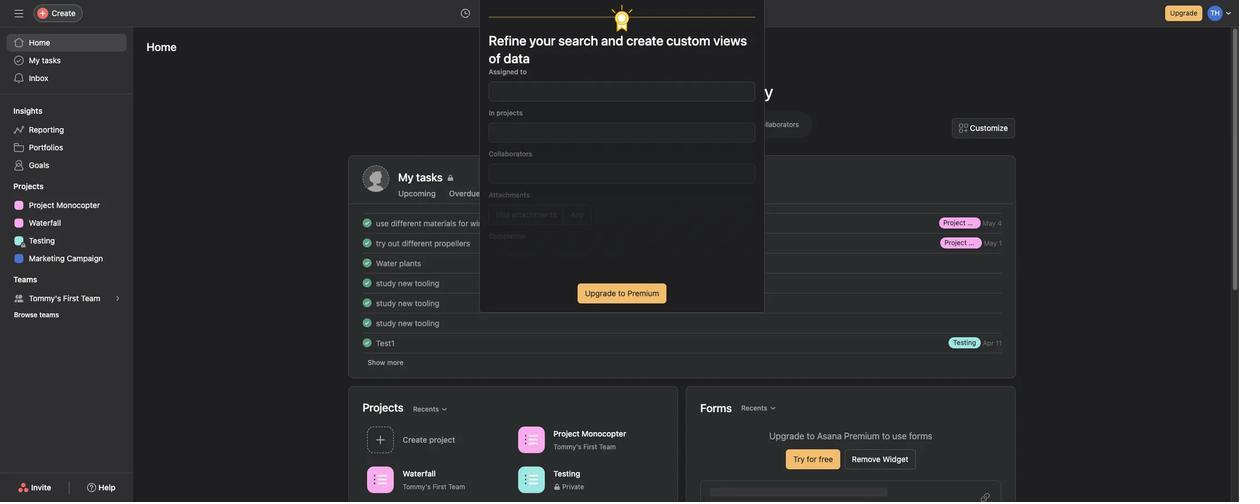 Task type: locate. For each thing, give the bounding box(es) containing it.
0 horizontal spatial projects
[[13, 182, 44, 191]]

tommy's down create project
[[403, 483, 431, 491]]

afternoon,
[[637, 81, 714, 102]]

asana
[[817, 432, 842, 442]]

0 vertical spatial completed image
[[361, 237, 374, 250]]

project monocopter link down the 'may 4'
[[941, 238, 1007, 249]]

may for try out different propellers
[[984, 239, 997, 248]]

to for upgrade to premium
[[618, 289, 626, 298]]

to down data
[[520, 68, 527, 76]]

0 horizontal spatial for
[[459, 219, 468, 228]]

testing up private
[[554, 469, 581, 479]]

use left forms
[[893, 432, 907, 442]]

recents button for projects
[[408, 402, 453, 418]]

campaign
[[67, 254, 103, 263]]

0 vertical spatial any
[[571, 210, 585, 219]]

1 horizontal spatial recents button
[[737, 401, 782, 417]]

premium inside 'button'
[[628, 289, 659, 298]]

1 vertical spatial premium
[[844, 432, 880, 442]]

2 vertical spatial study
[[376, 319, 396, 328]]

out
[[388, 239, 400, 248]]

4 completed image from the top
[[361, 317, 374, 330]]

project monocopter link up may 1
[[939, 218, 1006, 229]]

3 study new tooling from the top
[[376, 319, 440, 328]]

recents
[[742, 405, 768, 413], [413, 405, 439, 414]]

teams
[[13, 275, 37, 284]]

upgrade to asana premium to use forms
[[770, 432, 933, 442]]

project monocopter link down 'goals' link
[[7, 197, 127, 214]]

create project
[[403, 435, 455, 445]]

2 vertical spatial upgrade
[[770, 432, 805, 442]]

list image down list icon
[[525, 474, 538, 487]]

completed image
[[361, 237, 374, 250], [361, 297, 374, 310]]

1 0 from the left
[[648, 118, 655, 131]]

upgrade button
[[1166, 6, 1203, 21]]

5 completed image from the top
[[361, 337, 374, 350]]

testing left apr
[[954, 339, 977, 347]]

to
[[520, 68, 527, 76], [618, 289, 626, 298], [807, 432, 815, 442], [882, 432, 890, 442]]

attachments
[[512, 210, 557, 219]]

option group
[[489, 205, 756, 225], [489, 246, 756, 266]]

use
[[376, 219, 389, 228], [893, 432, 907, 442]]

2 vertical spatial testing
[[554, 469, 581, 479]]

reporting link
[[7, 121, 127, 139]]

inbox link
[[7, 69, 127, 87]]

search
[[559, 33, 598, 48]]

1 vertical spatial tommy's
[[554, 443, 582, 451]]

data
[[504, 51, 530, 66]]

1 horizontal spatial testing
[[554, 469, 581, 479]]

project inside project monocopter tommy's first team
[[554, 429, 580, 439]]

2 vertical spatial project monocopter link
[[941, 238, 1007, 249]]

1 vertical spatial waterfall
[[403, 469, 436, 479]]

1 vertical spatial completed image
[[361, 297, 374, 310]]

1 new from the top
[[398, 279, 413, 288]]

completed image for 2nd completed checkbox from the bottom
[[361, 317, 374, 330]]

2 vertical spatial project monocopter
[[945, 239, 1007, 247]]

1 vertical spatial project monocopter
[[944, 219, 1006, 227]]

to inside upgrade to premium 'button'
[[618, 289, 626, 298]]

recents button up create project
[[408, 402, 453, 418]]

projects
[[497, 109, 523, 117]]

2 vertical spatial tommy's
[[403, 483, 431, 491]]

Completed radio
[[489, 246, 543, 266]]

study new tooling for 4th completed checkbox from the bottom of the page
[[376, 279, 440, 288]]

1 horizontal spatial recents
[[742, 405, 768, 413]]

any for any radio
[[603, 251, 617, 261]]

2 horizontal spatial upgrade
[[1171, 9, 1198, 17]]

project monocopter link for use different materials for wing (balsa wood?)
[[939, 218, 1006, 229]]

projects button
[[0, 181, 44, 192]]

2 completed checkbox from the top
[[361, 257, 374, 270]]

option group up any radio
[[489, 205, 756, 225]]

0 vertical spatial testing link
[[7, 232, 127, 250]]

0 horizontal spatial premium
[[628, 289, 659, 298]]

0 vertical spatial projects
[[13, 182, 44, 191]]

0 horizontal spatial testing
[[29, 236, 55, 246]]

for left wing
[[459, 219, 468, 228]]

1 horizontal spatial projects
[[363, 401, 404, 414]]

Completed checkbox
[[361, 237, 374, 250], [361, 257, 374, 270], [361, 277, 374, 290], [361, 297, 374, 310], [361, 317, 374, 330], [361, 337, 374, 350]]

2 completed image from the top
[[361, 297, 374, 310]]

0 vertical spatial project monocopter
[[29, 201, 100, 210]]

for
[[459, 219, 468, 228], [807, 455, 817, 465]]

1 horizontal spatial tommy's
[[403, 483, 431, 491]]

option group containing has attachments
[[489, 205, 756, 225]]

1 horizontal spatial use
[[893, 432, 907, 442]]

0 vertical spatial new
[[398, 279, 413, 288]]

first inside waterfall tommy's first team
[[433, 483, 447, 491]]

0 horizontal spatial first
[[63, 294, 79, 303]]

0 horizontal spatial waterfall
[[29, 218, 61, 228]]

0 vertical spatial study new tooling
[[376, 279, 440, 288]]

0 vertical spatial tommy's
[[29, 294, 61, 303]]

views
[[714, 33, 747, 48]]

1 completed image from the top
[[361, 217, 374, 230]]

completed down completion
[[496, 251, 536, 261]]

first inside project monocopter tommy's first team
[[584, 443, 597, 451]]

1 vertical spatial first
[[584, 443, 597, 451]]

project right list icon
[[554, 429, 580, 439]]

1 vertical spatial may
[[984, 239, 997, 248]]

any up incomplete
[[571, 210, 585, 219]]

first
[[63, 294, 79, 303], [584, 443, 597, 451], [433, 483, 447, 491]]

testing link left apr
[[949, 338, 981, 349]]

2 horizontal spatial testing
[[954, 339, 977, 347]]

1 vertical spatial completed
[[496, 251, 536, 261]]

0 horizontal spatial tasks
[[42, 56, 61, 65]]

2 completed image from the top
[[361, 257, 374, 270]]

2 study from the top
[[376, 299, 396, 308]]

1 vertical spatial testing
[[954, 339, 977, 347]]

0 vertical spatial premium
[[628, 289, 659, 298]]

any up the upgrade to premium
[[603, 251, 617, 261]]

1 vertical spatial study
[[376, 299, 396, 308]]

study new tooling
[[376, 279, 440, 288], [376, 299, 440, 308], [376, 319, 440, 328]]

0 vertical spatial testing
[[29, 236, 55, 246]]

home
[[29, 38, 50, 47], [147, 41, 177, 53]]

1 horizontal spatial 0
[[749, 118, 756, 131]]

team inside waterfall tommy's first team
[[448, 483, 465, 491]]

tommy's up the 'teams'
[[29, 294, 61, 303]]

None text field
[[489, 82, 756, 102]]

create
[[627, 33, 664, 48]]

list image for testing
[[525, 474, 538, 487]]

remove
[[852, 455, 881, 465]]

list image left waterfall tommy's first team
[[374, 474, 387, 487]]

1 vertical spatial new
[[398, 299, 413, 308]]

completed image for sixth completed checkbox
[[361, 337, 374, 350]]

completed up the attachments
[[511, 189, 551, 198]]

completed image for try
[[361, 237, 374, 250]]

goals link
[[7, 157, 127, 174]]

widget
[[883, 455, 909, 465]]

projects down show more button
[[363, 401, 404, 414]]

1 vertical spatial tooling
[[415, 299, 440, 308]]

0 horizontal spatial 0
[[648, 118, 655, 131]]

testing
[[29, 236, 55, 246], [954, 339, 977, 347], [554, 469, 581, 479]]

3 completed image from the top
[[361, 277, 374, 290]]

completed
[[511, 189, 551, 198], [496, 251, 536, 261]]

thursday,
[[638, 68, 679, 78]]

0 vertical spatial tasks
[[42, 56, 61, 65]]

2 new from the top
[[398, 299, 413, 308]]

1 vertical spatial project monocopter link
[[939, 218, 1006, 229]]

marketing
[[29, 254, 65, 263]]

2 vertical spatial new
[[398, 319, 413, 328]]

projects element
[[0, 177, 133, 270]]

0 for tasks completed
[[648, 118, 655, 131]]

tooling for third completed checkbox from the bottom of the page
[[415, 299, 440, 308]]

0 vertical spatial upgrade
[[1171, 9, 1198, 17]]

2 vertical spatial first
[[433, 483, 447, 491]]

new for third completed checkbox from the bottom of the page
[[398, 299, 413, 308]]

1 completed image from the top
[[361, 237, 374, 250]]

different up out
[[391, 219, 422, 228]]

1 horizontal spatial any
[[603, 251, 617, 261]]

1 study from the top
[[376, 279, 396, 288]]

different up plants
[[402, 239, 432, 248]]

project monocopter link
[[7, 197, 127, 214], [939, 218, 1006, 229], [941, 238, 1007, 249]]

2 tooling from the top
[[415, 299, 440, 308]]

incomplete
[[549, 251, 589, 261]]

0 horizontal spatial tommy's
[[29, 294, 61, 303]]

0 horizontal spatial upgrade
[[585, 289, 616, 298]]

in projects
[[489, 109, 523, 117]]

3 study from the top
[[376, 319, 396, 328]]

october
[[681, 68, 715, 78]]

marketing campaign
[[29, 254, 103, 263]]

1 vertical spatial upgrade
[[585, 289, 616, 298]]

forms
[[910, 432, 933, 442]]

waterfall up marketing
[[29, 218, 61, 228]]

1 vertical spatial testing link
[[949, 338, 981, 349]]

tasks right my
[[42, 56, 61, 65]]

0 vertical spatial study
[[376, 279, 396, 288]]

4 completed checkbox from the top
[[361, 297, 374, 310]]

project monocopter up waterfall 'link'
[[29, 201, 100, 210]]

0 horizontal spatial testing link
[[7, 232, 127, 250]]

1 option group from the top
[[489, 205, 756, 225]]

private
[[563, 483, 584, 491]]

tooling
[[415, 279, 440, 288], [415, 299, 440, 308], [415, 319, 440, 328]]

0 horizontal spatial list image
[[374, 474, 387, 487]]

0 vertical spatial first
[[63, 294, 79, 303]]

Any radio
[[564, 205, 592, 225]]

0 vertical spatial tooling
[[415, 279, 440, 288]]

0 vertical spatial for
[[459, 219, 468, 228]]

0 vertical spatial waterfall
[[29, 218, 61, 228]]

help
[[98, 483, 116, 493]]

1 tooling from the top
[[415, 279, 440, 288]]

option group up the upgrade to premium
[[489, 246, 756, 266]]

0
[[648, 118, 655, 131], [749, 118, 756, 131]]

project monocopter down the 'may 4'
[[945, 239, 1007, 247]]

upgrade inside button
[[1171, 9, 1198, 17]]

0 vertical spatial team
[[81, 294, 100, 303]]

0 left tasks completed
[[648, 118, 655, 131]]

forms
[[701, 402, 732, 415]]

0 horizontal spatial home
[[29, 38, 50, 47]]

2 horizontal spatial team
[[599, 443, 616, 451]]

completed image for completed option
[[361, 217, 374, 230]]

study new tooling for third completed checkbox from the bottom of the page
[[376, 299, 440, 308]]

to left asana
[[807, 432, 815, 442]]

project inside projects element
[[29, 201, 54, 210]]

1 vertical spatial study new tooling
[[376, 299, 440, 308]]

for right try at the bottom right of page
[[807, 455, 817, 465]]

1 horizontal spatial upgrade
[[770, 432, 805, 442]]

browse
[[14, 311, 38, 320]]

upgrade inside 'button'
[[585, 289, 616, 298]]

2 list image from the left
[[525, 474, 538, 487]]

project monocopter for use different materials for wing (balsa wood?)
[[944, 219, 1006, 227]]

use right completed option
[[376, 219, 389, 228]]

testing link up marketing campaign
[[7, 232, 127, 250]]

recents button
[[737, 401, 782, 417], [408, 402, 453, 418]]

testing link
[[7, 232, 127, 250], [949, 338, 981, 349]]

(balsa
[[490, 219, 511, 228]]

recents button for forms
[[737, 401, 782, 417]]

overdue (13)
[[449, 189, 497, 198]]

1 vertical spatial tasks
[[657, 121, 674, 129]]

projects down goals
[[13, 182, 44, 191]]

3 tooling from the top
[[415, 319, 440, 328]]

1 horizontal spatial first
[[433, 483, 447, 491]]

0 vertical spatial option group
[[489, 205, 756, 225]]

1 horizontal spatial list image
[[525, 474, 538, 487]]

plants
[[399, 259, 421, 268]]

0 horizontal spatial use
[[376, 219, 389, 228]]

attachments
[[489, 191, 530, 199]]

remove widget
[[852, 455, 909, 465]]

0 horizontal spatial any
[[571, 210, 585, 219]]

2 vertical spatial study new tooling
[[376, 319, 440, 328]]

completed image for study
[[361, 297, 374, 310]]

waterfall
[[29, 218, 61, 228], [403, 469, 436, 479]]

test1
[[376, 339, 395, 348]]

recents right forms
[[742, 405, 768, 413]]

any
[[571, 210, 585, 219], [603, 251, 617, 261]]

(13)
[[483, 189, 497, 198]]

any inside option
[[571, 210, 585, 219]]

2 0 from the left
[[749, 118, 756, 131]]

list image
[[525, 434, 538, 447]]

list image
[[374, 474, 387, 487], [525, 474, 538, 487]]

completed image for 4th completed checkbox from the bottom of the page
[[361, 277, 374, 290]]

recents button right forms
[[737, 401, 782, 417]]

1 vertical spatial for
[[807, 455, 817, 465]]

2 horizontal spatial first
[[584, 443, 597, 451]]

1 horizontal spatial team
[[448, 483, 465, 491]]

completed image
[[361, 217, 374, 230], [361, 257, 374, 270], [361, 277, 374, 290], [361, 317, 374, 330], [361, 337, 374, 350]]

new for 2nd completed checkbox from the bottom
[[398, 319, 413, 328]]

1 horizontal spatial tasks
[[657, 121, 674, 129]]

0 left collaborators
[[749, 118, 756, 131]]

to for assigned to
[[520, 68, 527, 76]]

1 horizontal spatial for
[[807, 455, 817, 465]]

tommy's right list icon
[[554, 443, 582, 451]]

to for upgrade to asana premium to use forms
[[807, 432, 815, 442]]

propellers
[[435, 239, 470, 248]]

first inside teams element
[[63, 294, 79, 303]]

global element
[[0, 27, 133, 94]]

help button
[[80, 478, 123, 498]]

0 vertical spatial may
[[983, 219, 996, 228]]

different
[[391, 219, 422, 228], [402, 239, 432, 248]]

upgrade for upgrade to asana premium to use forms
[[770, 432, 805, 442]]

refine
[[489, 33, 527, 48]]

materials
[[424, 219, 456, 228]]

testing up marketing
[[29, 236, 55, 246]]

project down projects dropdown button
[[29, 201, 54, 210]]

2 vertical spatial tooling
[[415, 319, 440, 328]]

None text field
[[489, 123, 756, 143], [489, 164, 756, 184], [489, 123, 756, 143], [489, 164, 756, 184]]

1 list image from the left
[[374, 474, 387, 487]]

show more button
[[363, 356, 409, 371]]

2 study new tooling from the top
[[376, 299, 440, 308]]

tooling for 4th completed checkbox from the bottom of the page
[[415, 279, 440, 288]]

use different materials for wing (balsa wood?)
[[376, 219, 540, 228]]

recents for projects
[[413, 405, 439, 414]]

monocopter inside project monocopter tommy's first team
[[582, 429, 627, 439]]

waterfall inside waterfall tommy's first team
[[403, 469, 436, 479]]

tasks left completed
[[657, 121, 674, 129]]

to up remove widget
[[882, 432, 890, 442]]

may left the 4
[[983, 219, 996, 228]]

1 study new tooling from the top
[[376, 279, 440, 288]]

0 horizontal spatial recents
[[413, 405, 439, 414]]

waterfall inside 'link'
[[29, 218, 61, 228]]

1 vertical spatial team
[[599, 443, 616, 451]]

apr 11
[[983, 339, 1002, 348]]

1 vertical spatial use
[[893, 432, 907, 442]]

1 horizontal spatial waterfall
[[403, 469, 436, 479]]

invite button
[[11, 478, 58, 498]]

3 new from the top
[[398, 319, 413, 328]]

refine your search and create custom views of data
[[489, 33, 747, 66]]

2 vertical spatial team
[[448, 483, 465, 491]]

0 horizontal spatial recents button
[[408, 402, 453, 418]]

upcoming button
[[398, 189, 436, 204]]

project monocopter up may 1
[[944, 219, 1006, 227]]

may left 1
[[984, 239, 997, 248]]

create project link
[[363, 423, 514, 459]]

waterfall down create project
[[403, 469, 436, 479]]

2 option group from the top
[[489, 246, 756, 266]]

2 horizontal spatial tommy's
[[554, 443, 582, 451]]

upgrade to premium button
[[578, 284, 667, 304]]

1 vertical spatial any
[[603, 251, 617, 261]]

create button
[[33, 4, 83, 22]]

0 vertical spatial use
[[376, 219, 389, 228]]

to down any radio
[[618, 289, 626, 298]]

1 vertical spatial option group
[[489, 246, 756, 266]]

recents up create project
[[413, 405, 439, 414]]

any inside radio
[[603, 251, 617, 261]]

goals
[[29, 161, 49, 170]]

portfolios
[[29, 143, 63, 152]]

water plants
[[376, 259, 421, 268]]

assigned
[[489, 68, 519, 76]]



Task type: describe. For each thing, give the bounding box(es) containing it.
0 vertical spatial project monocopter link
[[7, 197, 127, 214]]

4
[[998, 219, 1002, 228]]

portfolios link
[[7, 139, 127, 157]]

wood?)
[[514, 219, 540, 228]]

apr
[[983, 339, 994, 348]]

may 4
[[983, 219, 1002, 228]]

waterfall for waterfall tommy's first team
[[403, 469, 436, 479]]

list image for waterfall
[[374, 474, 387, 487]]

tommy's first team
[[29, 294, 100, 303]]

insights
[[13, 106, 42, 116]]

any for any option
[[571, 210, 585, 219]]

project left may 1
[[945, 239, 967, 247]]

insights button
[[0, 106, 42, 117]]

6 completed checkbox from the top
[[361, 337, 374, 350]]

none text field inside refine your search and create custom views of data dialog
[[489, 82, 756, 102]]

Completed checkbox
[[361, 217, 374, 230]]

in
[[489, 109, 495, 117]]

show
[[368, 359, 385, 367]]

completed image for 2nd completed checkbox
[[361, 257, 374, 270]]

Incomplete radio
[[542, 246, 597, 266]]

good
[[591, 81, 633, 102]]

19
[[717, 68, 727, 78]]

completion
[[489, 232, 526, 241]]

browse teams button
[[9, 308, 64, 323]]

show more
[[368, 359, 404, 367]]

tooling for 2nd completed checkbox from the bottom
[[415, 319, 440, 328]]

tasks inside global element
[[42, 56, 61, 65]]

11
[[996, 339, 1002, 348]]

see details, tommy's first team image
[[114, 296, 121, 302]]

thursday, october 19 good afternoon, tommy
[[591, 68, 774, 102]]

try for free
[[794, 455, 833, 465]]

collaborators
[[758, 121, 799, 129]]

overdue
[[449, 189, 481, 198]]

may 1 button
[[984, 239, 1002, 248]]

project monocopter tommy's first team
[[554, 429, 627, 451]]

recents for forms
[[742, 405, 768, 413]]

waterfall for waterfall
[[29, 218, 61, 228]]

for inside the try for free "button"
[[807, 455, 817, 465]]

tasks completed
[[657, 121, 709, 129]]

1 horizontal spatial testing link
[[949, 338, 981, 349]]

1 completed checkbox from the top
[[361, 237, 374, 250]]

tommy
[[718, 81, 774, 102]]

upgrade for upgrade to premium
[[585, 289, 616, 298]]

history image
[[461, 9, 470, 18]]

my tasks
[[29, 56, 61, 65]]

my tasks link
[[398, 170, 1002, 186]]

free
[[819, 455, 833, 465]]

study new tooling for 2nd completed checkbox from the bottom
[[376, 319, 440, 328]]

your
[[530, 33, 556, 48]]

upgrade to premium
[[585, 289, 659, 298]]

teams element
[[0, 270, 133, 326]]

waterfall tommy's first team
[[403, 469, 465, 491]]

inbox
[[29, 73, 48, 83]]

new for 4th completed checkbox from the bottom of the page
[[398, 279, 413, 288]]

may 4 button
[[983, 219, 1002, 228]]

testing inside projects element
[[29, 236, 55, 246]]

1 horizontal spatial home
[[147, 41, 177, 53]]

completed inside radio
[[496, 251, 536, 261]]

custom
[[667, 33, 711, 48]]

may for use different materials for wing (balsa wood?)
[[983, 219, 996, 228]]

completed button
[[511, 189, 551, 204]]

refine your search and create custom views of data dialog
[[480, 0, 765, 313]]

option group containing completed
[[489, 246, 756, 266]]

customize button
[[952, 118, 1016, 138]]

0 for collaborators
[[749, 118, 756, 131]]

upgrade for upgrade
[[1171, 9, 1198, 17]]

1 vertical spatial different
[[402, 239, 432, 248]]

1 horizontal spatial premium
[[844, 432, 880, 442]]

tommy's inside teams element
[[29, 294, 61, 303]]

insights element
[[0, 101, 133, 177]]

project left may 4 "button" on the top right of the page
[[944, 219, 966, 227]]

marketing campaign link
[[7, 250, 127, 268]]

testing link inside projects element
[[7, 232, 127, 250]]

tommy's inside project monocopter tommy's first team
[[554, 443, 582, 451]]

my tasks link
[[7, 52, 127, 69]]

upcoming
[[398, 189, 436, 198]]

Any radio
[[596, 246, 624, 266]]

water
[[376, 259, 397, 268]]

add profile photo image
[[363, 166, 390, 192]]

my
[[29, 56, 40, 65]]

teams button
[[0, 274, 37, 286]]

project monocopter inside projects element
[[29, 201, 100, 210]]

0 vertical spatial completed
[[511, 189, 551, 198]]

assigned to
[[489, 68, 527, 76]]

1 vertical spatial projects
[[363, 401, 404, 414]]

may 1
[[984, 239, 1002, 248]]

apr 11 button
[[983, 339, 1002, 348]]

project monocopter link for try out different propellers
[[941, 238, 1007, 249]]

tommy's inside waterfall tommy's first team
[[403, 483, 431, 491]]

invite
[[31, 483, 51, 493]]

of
[[489, 51, 501, 66]]

wing
[[471, 219, 487, 228]]

project monocopter for try out different propellers
[[945, 239, 1007, 247]]

0 horizontal spatial team
[[81, 294, 100, 303]]

reporting
[[29, 125, 64, 134]]

home inside global element
[[29, 38, 50, 47]]

hide sidebar image
[[14, 9, 23, 18]]

try
[[376, 239, 386, 248]]

and
[[601, 33, 624, 48]]

Has attachments radio
[[489, 205, 564, 225]]

3 completed checkbox from the top
[[361, 277, 374, 290]]

5 completed checkbox from the top
[[361, 317, 374, 330]]

try for free button
[[786, 450, 841, 470]]

projects inside dropdown button
[[13, 182, 44, 191]]

team inside project monocopter tommy's first team
[[599, 443, 616, 451]]

1
[[999, 239, 1002, 248]]

0 vertical spatial different
[[391, 219, 422, 228]]

browse teams
[[14, 311, 59, 320]]

try
[[794, 455, 805, 465]]

collaborators
[[489, 150, 533, 158]]

try out different propellers
[[376, 239, 470, 248]]

teams
[[39, 311, 59, 320]]

monocopter inside projects element
[[56, 201, 100, 210]]

my tasks
[[398, 171, 443, 184]]

tommy's first team link
[[7, 290, 127, 308]]

more
[[387, 359, 404, 367]]

overdue (13) button
[[449, 189, 497, 204]]



Task type: vqa. For each thing, say whether or not it's contained in the screenshot.
1 FILTER button for 0
no



